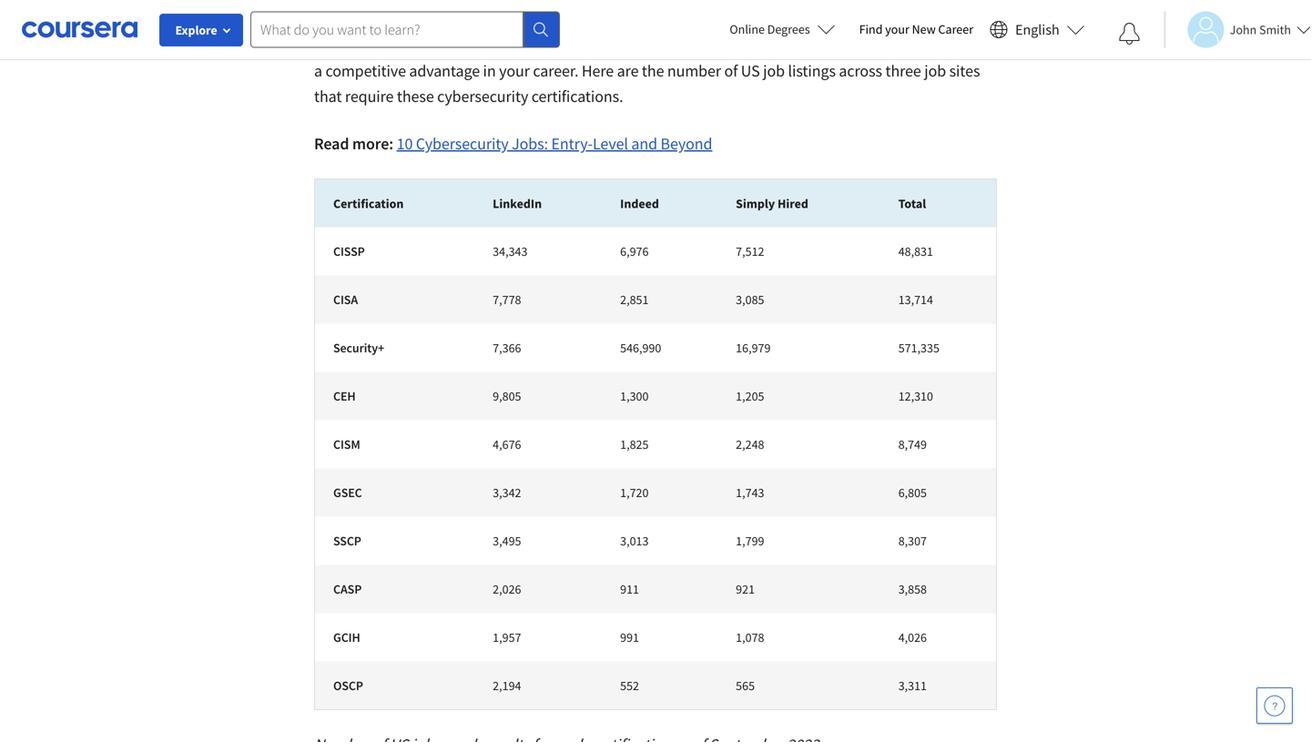 Task type: describe. For each thing, give the bounding box(es) containing it.
the
[[642, 61, 664, 81]]

921
[[736, 581, 755, 597]]

48,831
[[898, 243, 933, 260]]

casp
[[333, 581, 362, 597]]

important
[[725, 35, 793, 56]]

explore button
[[159, 14, 243, 46]]

gcih
[[333, 629, 360, 646]]

money
[[469, 35, 516, 56]]

new
[[912, 21, 936, 37]]

1,205
[[736, 388, 764, 404]]

online degrees
[[730, 21, 810, 37]]

career.
[[533, 61, 579, 81]]

on
[[582, 35, 600, 56]]

us
[[741, 61, 760, 81]]

7,778
[[493, 291, 521, 308]]

1,300
[[620, 388, 649, 404]]

number
[[667, 61, 721, 81]]

2 horizontal spatial your
[[885, 21, 910, 37]]

find your new career link
[[850, 18, 983, 41]]

and inside before you spend your money and time on a certification, it's important to find one that will give you a competitive advantage in your career.  here are the number of us job listings across three job sites that require these cybersecurity certifications.
[[519, 35, 545, 56]]

require
[[345, 86, 394, 107]]

8,307
[[898, 533, 927, 549]]

2,851
[[620, 291, 649, 308]]

911
[[620, 581, 639, 597]]

1,078
[[736, 629, 764, 646]]

1 horizontal spatial that
[[872, 35, 900, 56]]

linkedin
[[493, 195, 542, 211]]

read
[[314, 133, 349, 154]]

across
[[839, 61, 882, 81]]

degrees
[[767, 21, 810, 37]]

time
[[548, 35, 579, 56]]

9,805
[[493, 388, 521, 404]]

beyond
[[661, 133, 712, 154]]

1 horizontal spatial your
[[499, 61, 530, 81]]

john smith
[[1230, 21, 1291, 38]]

6,805
[[898, 484, 927, 501]]

indeed
[[620, 195, 659, 211]]

here
[[582, 61, 614, 81]]

1,743
[[736, 484, 764, 501]]

cisa
[[333, 291, 358, 308]]

1 job from the left
[[763, 61, 785, 81]]

these
[[397, 86, 434, 107]]

3,013
[[620, 533, 649, 549]]

find
[[814, 35, 840, 56]]

are
[[617, 61, 639, 81]]

gsec
[[333, 484, 362, 501]]

34,343
[[493, 243, 528, 260]]

online
[[730, 21, 765, 37]]

12,310
[[898, 388, 933, 404]]

before you spend your money and time on a certification, it's important to find one that will give you a competitive advantage in your career.  here are the number of us job listings across three job sites that require these cybersecurity certifications.
[[314, 35, 986, 107]]

6,976
[[620, 243, 649, 260]]

8,749
[[898, 436, 927, 453]]

cybersecurity
[[416, 133, 509, 154]]

3,495
[[493, 533, 521, 549]]

1,957
[[493, 629, 521, 646]]

13,714
[[898, 291, 933, 308]]

oscp
[[333, 677, 363, 694]]

will
[[903, 35, 927, 56]]

total
[[898, 195, 926, 211]]

help center image
[[1264, 695, 1286, 717]]

advantage
[[409, 61, 480, 81]]

7,512
[[736, 243, 764, 260]]

spend
[[390, 35, 432, 56]]

546,990
[[620, 340, 661, 356]]

2,248
[[736, 436, 764, 453]]

three
[[886, 61, 921, 81]]

more:
[[352, 133, 393, 154]]

show notifications image
[[1119, 23, 1141, 45]]



Task type: vqa. For each thing, say whether or not it's contained in the screenshot.
For
no



Task type: locate. For each thing, give the bounding box(es) containing it.
explore
[[175, 22, 217, 38]]

1 vertical spatial that
[[314, 86, 342, 107]]

cybersecurity
[[437, 86, 528, 107]]

4,676
[[493, 436, 521, 453]]

0 horizontal spatial job
[[763, 61, 785, 81]]

of
[[724, 61, 738, 81]]

10
[[397, 133, 413, 154]]

sscp
[[333, 533, 361, 549]]

None search field
[[250, 11, 560, 48]]

it's
[[703, 35, 722, 56]]

give
[[930, 35, 958, 56]]

coursera image
[[22, 15, 138, 44]]

1 vertical spatial and
[[631, 133, 657, 154]]

simply
[[736, 195, 775, 211]]

2 job from the left
[[925, 61, 946, 81]]

1,825
[[620, 436, 649, 453]]

a right on
[[603, 35, 611, 56]]

hired
[[778, 195, 809, 211]]

john smith button
[[1164, 11, 1311, 48]]

and left time
[[519, 35, 545, 56]]

you up the competitive
[[362, 35, 387, 56]]

find
[[859, 21, 883, 37]]

job
[[763, 61, 785, 81], [925, 61, 946, 81]]

1 horizontal spatial you
[[961, 35, 986, 56]]

in
[[483, 61, 496, 81]]

16,979
[[736, 340, 771, 356]]

1 you from the left
[[362, 35, 387, 56]]

certifications.
[[532, 86, 623, 107]]

3,311
[[898, 677, 927, 694]]

0 vertical spatial and
[[519, 35, 545, 56]]

and right "level"
[[631, 133, 657, 154]]

find your new career
[[859, 21, 973, 37]]

0 horizontal spatial you
[[362, 35, 387, 56]]

2 you from the left
[[961, 35, 986, 56]]

0 horizontal spatial that
[[314, 86, 342, 107]]

level
[[593, 133, 628, 154]]

3,342
[[493, 484, 521, 501]]

before
[[314, 35, 359, 56]]

that left require
[[314, 86, 342, 107]]

1,720
[[620, 484, 649, 501]]

0 horizontal spatial and
[[519, 35, 545, 56]]

4,026
[[898, 629, 927, 646]]

0 vertical spatial a
[[603, 35, 611, 56]]

security+
[[333, 340, 384, 356]]

1 horizontal spatial job
[[925, 61, 946, 81]]

552
[[620, 677, 639, 694]]

991
[[620, 629, 639, 646]]

10 cybersecurity jobs: entry-level and beyond link
[[397, 133, 712, 154]]

online degrees button
[[715, 9, 850, 49]]

3,858
[[898, 581, 927, 597]]

2,026
[[493, 581, 521, 597]]

certification
[[333, 195, 404, 211]]

career
[[938, 21, 973, 37]]

jobs:
[[512, 133, 548, 154]]

you up sites
[[961, 35, 986, 56]]

1 vertical spatial a
[[314, 61, 322, 81]]

your right 'find' at the top of the page
[[885, 21, 910, 37]]

to
[[797, 35, 811, 56]]

and
[[519, 35, 545, 56], [631, 133, 657, 154]]

read more: 10 cybersecurity jobs: entry-level and beyond
[[314, 133, 712, 154]]

your
[[885, 21, 910, 37], [435, 35, 466, 56], [499, 61, 530, 81]]

a down before
[[314, 61, 322, 81]]

cism
[[333, 436, 360, 453]]

0 vertical spatial that
[[872, 35, 900, 56]]

one
[[844, 35, 869, 56]]

1 horizontal spatial a
[[603, 35, 611, 56]]

job right us
[[763, 61, 785, 81]]

your right in
[[499, 61, 530, 81]]

ceh
[[333, 388, 356, 404]]

571,335
[[898, 340, 940, 356]]

1,799
[[736, 533, 764, 549]]

entry-
[[551, 133, 593, 154]]

that
[[872, 35, 900, 56], [314, 86, 342, 107]]

john
[[1230, 21, 1257, 38]]

a
[[603, 35, 611, 56], [314, 61, 322, 81]]

your up "advantage"
[[435, 35, 466, 56]]

2,194
[[493, 677, 521, 694]]

certification,
[[614, 35, 699, 56]]

job down the give at the top of the page
[[925, 61, 946, 81]]

0 horizontal spatial your
[[435, 35, 466, 56]]

english button
[[983, 0, 1092, 59]]

What do you want to learn? text field
[[250, 11, 524, 48]]

simply hired
[[736, 195, 809, 211]]

listings
[[788, 61, 836, 81]]

english
[[1015, 20, 1060, 39]]

7,366
[[493, 340, 521, 356]]

1 horizontal spatial and
[[631, 133, 657, 154]]

0 horizontal spatial a
[[314, 61, 322, 81]]

you
[[362, 35, 387, 56], [961, 35, 986, 56]]

565
[[736, 677, 755, 694]]

that left will
[[872, 35, 900, 56]]



